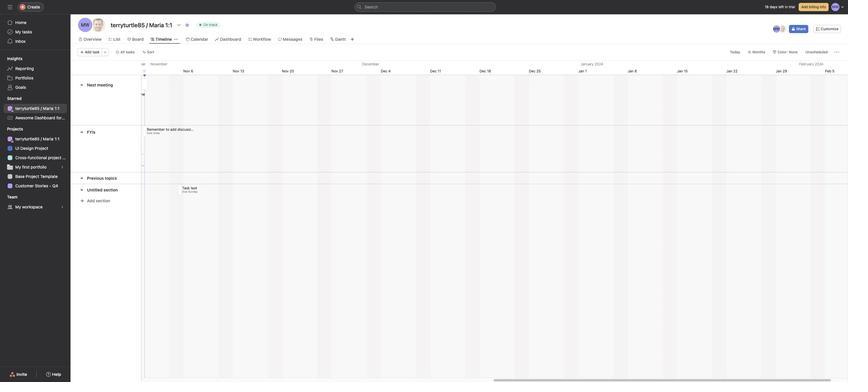 Task type: locate. For each thing, give the bounding box(es) containing it.
0 vertical spatial add
[[170, 128, 176, 132]]

tasks down home
[[22, 29, 32, 34]]

tasks inside the my tasks link
[[22, 29, 32, 34]]

on track button
[[194, 21, 223, 29]]

jan left the 29
[[776, 69, 782, 73]]

terryturtle85 / maria 1:1 inside starred element
[[15, 106, 59, 111]]

today button
[[727, 48, 743, 56]]

oct 30
[[134, 69, 145, 73]]

remove from starred image
[[185, 23, 190, 27]]

0 horizontal spatial oct
[[35, 69, 41, 73]]

2024 right january
[[595, 62, 603, 66]]

2024 inside january 2024 jan 1
[[595, 62, 603, 66]]

/ up the ui design project link
[[41, 137, 42, 142]]

2024 down unscheduled dropdown button
[[815, 62, 823, 66]]

0 vertical spatial tasks
[[22, 29, 32, 34]]

1 terryturtle85 / maria 1:1 from the top
[[15, 106, 59, 111]]

1 1:1 from the top
[[55, 106, 59, 111]]

nov for nov 20
[[282, 69, 289, 73]]

1 horizontal spatial oct
[[134, 69, 140, 73]]

meeting inside next meeting button
[[97, 83, 113, 88]]

2024
[[595, 62, 603, 66], [815, 62, 823, 66]]

tasks
[[22, 29, 32, 34], [126, 50, 135, 54]]

customize button
[[813, 25, 841, 33]]

0 vertical spatial add
[[801, 5, 808, 9]]

1 horizontal spatial mw
[[773, 27, 780, 31]]

3 jan from the left
[[677, 69, 683, 73]]

color: none button
[[770, 48, 800, 56]]

jan left 22
[[726, 69, 732, 73]]

calendar link
[[186, 36, 208, 43]]

months
[[752, 50, 765, 54]]

2 vertical spatial add
[[87, 199, 95, 204]]

4 nov from the left
[[331, 69, 338, 73]]

0 vertical spatial my
[[15, 29, 21, 34]]

jan inside january 2024 jan 1
[[578, 69, 584, 73]]

list link
[[109, 36, 120, 43]]

awesome
[[15, 115, 33, 120]]

2 nov from the left
[[233, 69, 239, 73]]

0 vertical spatial /
[[41, 106, 42, 111]]

mw up overview link
[[81, 22, 89, 28]]

nov left 27
[[331, 69, 338, 73]]

add tab image
[[350, 37, 355, 42]]

1 horizontal spatial due
[[182, 190, 187, 194]]

insights element
[[0, 53, 71, 93]]

1 vertical spatial 18
[[487, 69, 491, 73]]

nov inside november nov 6
[[183, 69, 190, 73]]

timeline link
[[151, 36, 172, 43]]

maria inside "projects" element
[[43, 137, 53, 142]]

january
[[581, 62, 594, 66]]

2 my from the top
[[15, 165, 21, 170]]

jan for jan 15
[[677, 69, 683, 73]]

1 oct from the left
[[35, 69, 41, 73]]

0 vertical spatial remember
[[147, 128, 165, 132]]

the inside the "remember to add discussion topics for the next meeting due today"
[[213, 128, 218, 132]]

my for my first portfolio
[[15, 165, 21, 170]]

the
[[213, 128, 218, 132], [168, 151, 174, 155], [163, 163, 169, 167]]

2 terryturtle85 / maria 1:1 from the top
[[15, 137, 59, 142]]

2 oct from the left
[[134, 69, 140, 73]]

1 vertical spatial terryturtle85 / maria 1:1
[[15, 137, 59, 142]]

0 horizontal spatial to
[[116, 163, 120, 167]]

projects element
[[0, 124, 71, 192]]

search button
[[355, 2, 496, 12]]

1 horizontal spatial new
[[120, 92, 127, 97]]

next meeting
[[87, 83, 113, 88]]

dec 18
[[480, 69, 491, 73]]

previous
[[87, 176, 104, 181]]

1:1 up awesome dashboard for new project
[[55, 106, 59, 111]]

collapse task list for the section previous topics image
[[79, 176, 84, 181]]

base project template
[[15, 174, 58, 179]]

/
[[41, 106, 42, 111], [41, 137, 42, 142]]

5 jan from the left
[[776, 69, 782, 73]]

oct inside october oct 16
[[35, 69, 41, 73]]

2024 for january
[[595, 62, 603, 66]]

0 vertical spatial terryturtle85
[[15, 106, 40, 111]]

1 vertical spatial discussion
[[133, 151, 150, 155]]

1 vertical spatial the
[[168, 151, 174, 155]]

0 horizontal spatial tasks
[[22, 29, 32, 34]]

1 / from the top
[[41, 106, 42, 111]]

1 jan from the left
[[578, 69, 584, 73]]

goals
[[15, 85, 26, 90]]

task test due sunday
[[182, 186, 198, 194]]

None text field
[[109, 20, 174, 30]]

my first portfolio
[[15, 165, 47, 170]]

1 vertical spatial my
[[15, 165, 21, 170]]

add down untitled
[[87, 199, 95, 204]]

0 vertical spatial terryturtle85 / maria 1:1
[[15, 106, 59, 111]]

section inside button
[[96, 199, 110, 204]]

/ up awesome dashboard for new project link
[[41, 106, 42, 111]]

terryturtle85 / maria 1:1 inside "projects" element
[[15, 137, 59, 142]]

2024 inside february 2024 feb 5
[[815, 62, 823, 66]]

2024 for february
[[815, 62, 823, 66]]

terryturtle85 / maria 1:1 link inside starred element
[[4, 104, 67, 113]]

4 dec from the left
[[529, 69, 535, 73]]

1 vertical spatial terryturtle85
[[15, 137, 40, 142]]

nov
[[183, 69, 190, 73], [233, 69, 239, 73], [282, 69, 289, 73], [331, 69, 338, 73]]

0 vertical spatial due
[[147, 132, 152, 135]]

to inside the "remember to add discussion topics for the next meeting due today"
[[166, 128, 169, 132]]

0 vertical spatial next
[[219, 128, 226, 132]]

previous topics
[[87, 176, 117, 181]]

discussion
[[177, 128, 195, 132], [133, 151, 150, 155], [128, 163, 146, 167]]

1 vertical spatial add
[[126, 151, 132, 155]]

my inside global element
[[15, 29, 21, 34]]

project up the collapse task list for the section fyis image in the top of the page
[[72, 115, 86, 120]]

december dec 4
[[362, 62, 391, 73]]

dashboard
[[220, 37, 241, 42], [35, 115, 55, 120]]

0 horizontal spatial 2024
[[595, 62, 603, 66]]

nov for nov 27
[[331, 69, 338, 73]]

starred
[[7, 96, 22, 101]]

teams element
[[0, 192, 71, 213]]

topics inside the "remember to add discussion topics for the next meeting due today"
[[196, 128, 206, 132]]

all tasks button
[[113, 48, 137, 56]]

remember to add discussion topics for the next meeting due today
[[147, 128, 241, 135]]

nov left 20
[[282, 69, 289, 73]]

1 vertical spatial /
[[41, 137, 42, 142]]

tasks inside all tasks dropdown button
[[126, 50, 135, 54]]

due left today
[[147, 132, 152, 135]]

1 vertical spatial maria
[[43, 137, 53, 142]]

topics inside button
[[105, 176, 117, 181]]

dec inside december dec 4
[[381, 69, 387, 73]]

jan left 1
[[578, 69, 584, 73]]

terryturtle85 / maria 1:1 up the ui design project link
[[15, 137, 59, 142]]

2 / from the top
[[41, 137, 42, 142]]

0 vertical spatial project
[[72, 115, 86, 120]]

tt left share button
[[780, 27, 785, 31]]

1 2024 from the left
[[595, 62, 603, 66]]

meeting inside the "remember to add discussion topics for the next meeting due today"
[[227, 128, 241, 132]]

add billing info button
[[799, 3, 829, 11]]

ui design project
[[15, 146, 48, 151]]

list
[[113, 37, 120, 42]]

search
[[365, 4, 378, 9]]

oct
[[35, 69, 41, 73], [134, 69, 140, 73]]

my
[[15, 29, 21, 34], [15, 165, 21, 170], [15, 205, 21, 210]]

1 vertical spatial new
[[63, 115, 71, 120]]

terryturtle85 / maria 1:1 up awesome dashboard for new project link
[[15, 106, 59, 111]]

1:1 for 2nd terryturtle85 / maria 1:1 link from the top
[[55, 137, 59, 142]]

section for add section
[[96, 199, 110, 204]]

untitled section
[[87, 188, 118, 193]]

oct left 30
[[134, 69, 140, 73]]

project down my first portfolio
[[26, 174, 39, 179]]

dashboard inside dashboard link
[[220, 37, 241, 42]]

1 my from the top
[[15, 29, 21, 34]]

0 vertical spatial maria
[[43, 106, 53, 111]]

my left first
[[15, 165, 21, 170]]

/ for 2nd terryturtle85 / maria 1:1 link from the top
[[41, 137, 42, 142]]

stories
[[35, 184, 48, 189]]

2 2024 from the left
[[815, 62, 823, 66]]

show options image
[[177, 23, 181, 27]]

1 maria from the top
[[43, 106, 53, 111]]

inbox
[[15, 39, 26, 44]]

terryturtle85
[[15, 106, 40, 111], [15, 137, 40, 142]]

2 1:1 from the top
[[55, 137, 59, 142]]

3 dec from the left
[[480, 69, 486, 73]]

0 vertical spatial 18
[[765, 5, 769, 9]]

2 vertical spatial my
[[15, 205, 21, 210]]

1:1 inside starred element
[[55, 106, 59, 111]]

add left billing
[[801, 5, 808, 9]]

collapse task list for the section untitled section image
[[79, 188, 84, 193]]

nov left 6
[[183, 69, 190, 73]]

1:1 up project
[[55, 137, 59, 142]]

due
[[147, 132, 152, 135], [182, 190, 187, 194]]

my up inbox
[[15, 29, 21, 34]]

2 horizontal spatial to
[[166, 128, 169, 132]]

terryturtle85 / maria 1:1 link up the ui design project
[[4, 135, 67, 144]]

project
[[72, 115, 86, 120], [35, 146, 48, 151], [26, 174, 39, 179]]

2 vertical spatial to
[[116, 163, 120, 167]]

mw left share button
[[773, 27, 780, 31]]

project
[[48, 155, 61, 160]]

1 vertical spatial section
[[96, 199, 110, 204]]

1 terryturtle85 / maria 1:1 link from the top
[[4, 104, 67, 113]]

my inside teams element
[[15, 205, 21, 210]]

0 horizontal spatial due
[[147, 132, 152, 135]]

feb
[[825, 69, 831, 73]]

18 days left in trial
[[765, 5, 795, 9]]

4 jan from the left
[[726, 69, 732, 73]]

section down previous topics button
[[104, 188, 118, 193]]

jan left 8
[[628, 69, 634, 73]]

project up "cross-functional project plan" on the left of the page
[[35, 146, 48, 151]]

my first portfolio link
[[4, 163, 67, 172]]

cross-functional project plan
[[15, 155, 70, 160]]

dashboard down on track popup button on the left top
[[220, 37, 241, 42]]

2 vertical spatial the
[[163, 163, 169, 167]]

section
[[104, 188, 118, 193], [96, 199, 110, 204]]

0 horizontal spatial new
[[63, 115, 71, 120]]

1 vertical spatial terryturtle85 / maria 1:1 link
[[4, 135, 67, 144]]

maria
[[43, 106, 53, 111], [43, 137, 53, 142]]

0 vertical spatial to
[[166, 128, 169, 132]]

tab actions image
[[174, 38, 178, 41]]

dashboard right "awesome"
[[35, 115, 55, 120]]

maria up awesome dashboard for new project
[[43, 106, 53, 111]]

1 horizontal spatial tt
[[780, 27, 785, 31]]

0 vertical spatial dashboard
[[220, 37, 241, 42]]

tasks right all
[[126, 50, 135, 54]]

nov 13
[[233, 69, 244, 73]]

nov left 13 on the left
[[233, 69, 239, 73]]

hide sidebar image
[[8, 5, 12, 9]]

collapse task list for the section next meeting image
[[79, 83, 84, 88]]

1 vertical spatial add
[[85, 50, 92, 54]]

2 maria from the top
[[43, 137, 53, 142]]

in
[[785, 5, 788, 9]]

dec 11
[[430, 69, 441, 73]]

1 horizontal spatial 2024
[[815, 62, 823, 66]]

add left task
[[85, 50, 92, 54]]

section down 'untitled section' button
[[96, 199, 110, 204]]

february 2024 feb 5
[[799, 62, 834, 73]]

1 dec from the left
[[381, 69, 387, 73]]

add inside the "remember to add discussion topics for the next meeting due today"
[[170, 128, 176, 132]]

maria up the ui design project link
[[43, 137, 53, 142]]

1 vertical spatial to
[[121, 151, 125, 155]]

oct left 16
[[35, 69, 41, 73]]

new inside starred element
[[63, 115, 71, 120]]

jan for jan 8
[[628, 69, 634, 73]]

q4
[[52, 184, 58, 189]]

color:
[[778, 50, 788, 54]]

unscheduled
[[805, 50, 828, 54]]

dec for dec 25
[[529, 69, 535, 73]]

terryturtle85 / maria 1:1 for 2nd terryturtle85 / maria 1:1 link from the top
[[15, 137, 59, 142]]

2 terryturtle85 from the top
[[15, 137, 40, 142]]

terryturtle85 up "awesome"
[[15, 106, 40, 111]]

1 horizontal spatial tasks
[[126, 50, 135, 54]]

0 vertical spatial section
[[104, 188, 118, 193]]

1 vertical spatial due
[[182, 190, 187, 194]]

jan 8
[[628, 69, 637, 73]]

more actions image
[[834, 50, 839, 55]]

/ inside starred element
[[41, 106, 42, 111]]

tt up overview
[[95, 22, 101, 28]]

jan left 15
[[677, 69, 683, 73]]

0 vertical spatial 1:1
[[55, 106, 59, 111]]

section inside button
[[104, 188, 118, 193]]

on
[[203, 23, 208, 27]]

terryturtle85 / maria 1:1 link up "awesome"
[[4, 104, 67, 113]]

1 vertical spatial tasks
[[126, 50, 135, 54]]

my inside "projects" element
[[15, 165, 21, 170]]

1 vertical spatial dashboard
[[35, 115, 55, 120]]

2 jan from the left
[[628, 69, 634, 73]]

overview link
[[79, 36, 102, 43]]

0 vertical spatial the
[[213, 128, 218, 132]]

0 horizontal spatial dashboard
[[35, 115, 55, 120]]

1:1 inside "projects" element
[[55, 137, 59, 142]]

2 dec from the left
[[430, 69, 437, 73]]

3 nov from the left
[[282, 69, 289, 73]]

1 terryturtle85 from the top
[[15, 106, 40, 111]]

due left sunday
[[182, 190, 187, 194]]

1 vertical spatial 1:1
[[55, 137, 59, 142]]

3 my from the top
[[15, 205, 21, 210]]

2 vertical spatial remember
[[98, 163, 115, 167]]

terryturtle85 up design
[[15, 137, 40, 142]]

tt
[[95, 22, 101, 28], [780, 27, 785, 31]]

my down team
[[15, 205, 21, 210]]

1 nov from the left
[[183, 69, 190, 73]]

create
[[27, 4, 40, 9]]

/ inside "projects" element
[[41, 137, 42, 142]]

jan 15
[[677, 69, 688, 73]]

reporting link
[[4, 64, 67, 73]]

my for my workspace
[[15, 205, 21, 210]]

october oct 16
[[35, 62, 146, 73]]

share
[[796, 27, 806, 31]]

jan
[[578, 69, 584, 73], [628, 69, 634, 73], [677, 69, 683, 73], [726, 69, 732, 73], [776, 69, 782, 73]]

0 vertical spatial discussion
[[177, 128, 195, 132]]

days
[[770, 5, 777, 9]]

my for my tasks
[[15, 29, 21, 34]]

6
[[191, 69, 193, 73]]

0 vertical spatial terryturtle85 / maria 1:1 link
[[4, 104, 67, 113]]

1 horizontal spatial dashboard
[[220, 37, 241, 42]]

new
[[120, 92, 127, 97], [63, 115, 71, 120]]

1 horizontal spatial 18
[[765, 5, 769, 9]]



Task type: describe. For each thing, give the bounding box(es) containing it.
months button
[[745, 48, 768, 56]]

nov 27
[[331, 69, 343, 73]]

22
[[733, 69, 738, 73]]

my tasks
[[15, 29, 32, 34]]

reporting
[[15, 66, 34, 71]]

5
[[832, 69, 834, 73]]

for inside the "remember to add discussion topics for the next meeting due today"
[[207, 128, 212, 132]]

base project template link
[[4, 172, 67, 182]]

sort
[[147, 50, 154, 54]]

1 vertical spatial next
[[175, 151, 182, 155]]

customer stories - q4 link
[[4, 182, 67, 191]]

milestone
[[128, 92, 145, 97]]

30
[[141, 69, 145, 73]]

sunday
[[188, 190, 198, 194]]

my workspace link
[[4, 203, 67, 212]]

task
[[182, 186, 190, 191]]

projects button
[[0, 126, 23, 132]]

1:1 for terryturtle85 / maria 1:1 link inside the starred element
[[55, 106, 59, 111]]

create button
[[18, 2, 44, 12]]

timeline
[[155, 37, 172, 42]]

files link
[[310, 36, 323, 43]]

2 terryturtle85 / maria 1:1 link from the top
[[4, 135, 67, 144]]

add for add billing info
[[801, 5, 808, 9]]

jan for jan 29
[[776, 69, 782, 73]]

help
[[52, 373, 61, 378]]

all tasks
[[120, 50, 135, 54]]

2 vertical spatial project
[[26, 174, 39, 179]]

maria inside starred element
[[43, 106, 53, 111]]

15
[[684, 69, 688, 73]]

board
[[132, 37, 144, 42]]

starred button
[[0, 96, 22, 102]]

plan
[[62, 155, 70, 160]]

sort button
[[140, 48, 157, 56]]

next meeting button
[[87, 80, 113, 91]]

more actions image
[[103, 51, 107, 54]]

discussion inside the "remember to add discussion topics for the next meeting due today"
[[177, 128, 195, 132]]

october
[[132, 62, 146, 66]]

1
[[585, 69, 587, 73]]

0 horizontal spatial tt
[[95, 22, 101, 28]]

jan for jan 22
[[726, 69, 732, 73]]

jan 22
[[726, 69, 738, 73]]

test
[[191, 186, 197, 191]]

search list box
[[355, 2, 496, 12]]

1 vertical spatial remember
[[102, 151, 120, 155]]

functional
[[28, 155, 47, 160]]

tasks for my tasks
[[22, 29, 32, 34]]

0 horizontal spatial 18
[[487, 69, 491, 73]]

goals link
[[4, 83, 67, 92]]

november nov 6
[[150, 62, 193, 73]]

terryturtle85 inside starred element
[[15, 106, 40, 111]]

previous topics button
[[87, 173, 117, 184]]

color: none
[[778, 50, 798, 54]]

starred element
[[0, 93, 86, 124]]

8
[[635, 69, 637, 73]]

2 vertical spatial next
[[170, 163, 177, 167]]

awesome dashboard for new project link
[[4, 113, 86, 123]]

cross-functional project plan link
[[4, 153, 70, 163]]

terryturtle85 inside "projects" element
[[15, 137, 40, 142]]

dec 25
[[529, 69, 541, 73]]

0 vertical spatial remember to add discussion topics for the next meeting
[[102, 151, 196, 155]]

unscheduled button
[[803, 48, 830, 56]]

next inside the "remember to add discussion topics for the next meeting due today"
[[219, 128, 226, 132]]

due inside the "remember to add discussion topics for the next meeting due today"
[[147, 132, 152, 135]]

february
[[799, 62, 814, 66]]

task
[[93, 50, 100, 54]]

my tasks link
[[4, 27, 67, 37]]

add task button
[[78, 48, 102, 56]]

remember inside the "remember to add discussion topics for the next meeting due today"
[[147, 128, 165, 132]]

customize
[[821, 27, 838, 31]]

/ for terryturtle85 / maria 1:1 link inside the starred element
[[41, 106, 42, 111]]

today
[[730, 50, 740, 54]]

project inside starred element
[[72, 115, 86, 120]]

all
[[120, 50, 125, 54]]

collapse task list for the section fyis image
[[79, 130, 84, 135]]

terryturtle85 / maria 1:1 for terryturtle85 / maria 1:1 link inside the starred element
[[15, 106, 59, 111]]

see details, my first portfolio image
[[61, 166, 64, 169]]

add for add task
[[85, 50, 92, 54]]

add task
[[85, 50, 100, 54]]

20
[[290, 69, 294, 73]]

25
[[536, 69, 541, 73]]

due inside "task test due sunday"
[[182, 190, 187, 194]]

customer
[[15, 184, 34, 189]]

messages
[[283, 37, 302, 42]]

messages link
[[278, 36, 302, 43]]

1 vertical spatial project
[[35, 146, 48, 151]]

invite button
[[6, 370, 31, 381]]

nov for nov 13
[[233, 69, 239, 73]]

add billing info
[[801, 5, 826, 9]]

jan 29
[[776, 69, 787, 73]]

november
[[150, 62, 167, 66]]

add for add section
[[87, 199, 95, 204]]

files
[[314, 37, 323, 42]]

design
[[20, 146, 34, 151]]

awesome dashboard for new project
[[15, 115, 86, 120]]

add section
[[87, 199, 110, 204]]

workflow link
[[248, 36, 271, 43]]

inbox link
[[4, 37, 67, 46]]

new milestone
[[120, 92, 145, 97]]

section for untitled section
[[104, 188, 118, 193]]

2 vertical spatial add
[[121, 163, 127, 167]]

billing
[[809, 5, 819, 9]]

dec for dec 11
[[430, 69, 437, 73]]

tasks for all tasks
[[126, 50, 135, 54]]

first
[[22, 165, 30, 170]]

global element
[[0, 14, 71, 50]]

dec for dec 18
[[480, 69, 486, 73]]

dashboard inside awesome dashboard for new project link
[[35, 115, 55, 120]]

0 horizontal spatial mw
[[81, 22, 89, 28]]

gantt link
[[330, 36, 346, 43]]

on track
[[203, 23, 218, 27]]

help button
[[42, 370, 65, 381]]

fyis
[[87, 130, 95, 135]]

1 vertical spatial remember to add discussion topics for the next meeting
[[98, 163, 191, 167]]

1 horizontal spatial to
[[121, 151, 125, 155]]

0 vertical spatial new
[[120, 92, 127, 97]]

base
[[15, 174, 25, 179]]

add section button
[[78, 196, 112, 207]]

insights button
[[0, 56, 22, 62]]

2 vertical spatial discussion
[[128, 163, 146, 167]]

for inside starred element
[[56, 115, 62, 120]]

next
[[87, 83, 96, 88]]

overview
[[83, 37, 102, 42]]

-
[[49, 184, 51, 189]]

january 2024 jan 1
[[578, 62, 603, 73]]

gantt
[[335, 37, 346, 42]]

see details, my workspace image
[[61, 206, 64, 209]]

track
[[209, 23, 218, 27]]

portfolio
[[31, 165, 47, 170]]



Task type: vqa. For each thing, say whether or not it's contained in the screenshot.
2nd the Mark complete checkbox from the left
no



